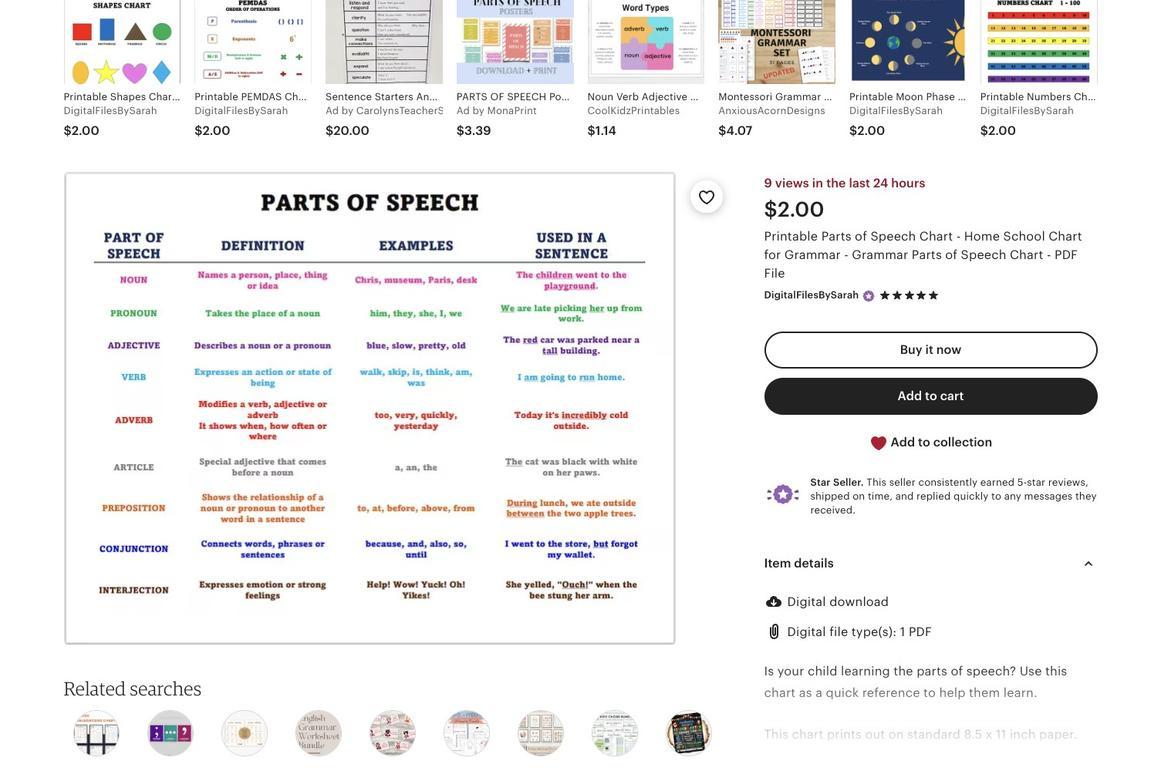 Task type: describe. For each thing, give the bounding box(es) containing it.
use
[[1020, 665, 1042, 679]]

quickly
[[954, 491, 989, 502]]

$2.00
[[764, 198, 825, 222]]

$ for printable shapes chart - home school chart for teaching shapes - pdf file image
[[64, 123, 72, 138]]

star
[[1027, 477, 1046, 488]]

last
[[849, 176, 870, 191]]

by inside "a d by carolynsteachershop $ 20.00"
[[342, 105, 354, 117]]

2.00 for printable pemdas chart - home school chart for order of operations - pdf file - instant download image
[[203, 123, 230, 138]]

a4
[[642, 91, 655, 103]]

$ for printable numbers chart 1 to 100 - home school chart for numbers- numbers 1 - 100 - pdf file image at the top right
[[981, 123, 988, 138]]

digitalfilesbysarah down the file on the top right of the page
[[764, 290, 859, 301]]

printable numbers chart 1 to 100 - home school chart for numbers- numbers 1 - 100 - pdf file image
[[981, 0, 1098, 84]]

parts
[[457, 91, 488, 103]]

time,
[[868, 491, 893, 502]]

coolkidzprintables
[[588, 105, 680, 117]]

cart
[[940, 389, 964, 403]]

digital download
[[787, 595, 889, 610]]

anxiousacorndesigns $ 4.07
[[719, 105, 825, 138]]

digitalfilesbysarah $ 2.00 for printable moon phase chart - home school chart for the moon phases - pdf file - instant download image
[[850, 105, 943, 138]]

8.5
[[964, 728, 983, 742]]

printable parts of speech chart - home school chart for grammar - grammar parts of speech chart - pdf file
[[764, 229, 1082, 281]]

0 horizontal spatial chart
[[920, 229, 953, 244]]

this seller consistently earned 5-star reviews, shipped on time, and replied quickly to any messages they received.
[[811, 477, 1097, 516]]

$ for montessori grammar set updated - parts of speech - montessori cards and symbols image
[[719, 123, 726, 138]]

buy it now
[[900, 342, 962, 357]]

montessori grammar set updated - parts of speech - montessori cards and symbols image
[[719, 0, 836, 84]]

1 vertical spatial on
[[889, 728, 904, 742]]

$ for printable moon phase chart - home school chart for the moon phases - pdf file - instant download image
[[850, 123, 857, 138]]

learning
[[841, 665, 890, 679]]

parts of speech posters 9 pcs, size a4 a d by monaprint $ 3.39
[[457, 91, 655, 138]]

in
[[812, 176, 823, 191]]

add to cart
[[898, 389, 964, 403]]

digitalfilesbysarah link
[[764, 290, 859, 301]]

related
[[64, 677, 126, 701]]

size
[[620, 91, 639, 103]]

digitalfilesbysarah for printable numbers chart 1 to 100 - home school chart for numbers- numbers 1 - 100 - pdf file image at the top right
[[981, 105, 1074, 117]]

received.
[[811, 505, 856, 516]]

star
[[811, 477, 831, 488]]

file
[[764, 266, 785, 281]]

related searches
[[64, 677, 202, 701]]

$ for printable pemdas chart - home school chart for order of operations - pdf file - instant download image
[[195, 123, 203, 138]]

24
[[873, 176, 888, 191]]

views
[[775, 176, 809, 191]]

$ for noun verb adjective adverb chart | parts of speech word types | english grammar and writing | kindergarten preschool "image"
[[588, 123, 596, 138]]

this chart prints out on standard 8.5 x 11 inch paper.
[[764, 728, 1078, 742]]

inch
[[1010, 728, 1036, 742]]

searches
[[130, 677, 202, 701]]

item
[[764, 556, 791, 571]]

printable moon phase chart - home school chart for the moon phases - pdf file - instant download image
[[850, 0, 967, 84]]

seller.
[[833, 477, 864, 488]]

seller
[[889, 477, 916, 488]]

of inside is your child learning the parts of speech?  use this chart as a quick reference to help them learn.
[[951, 665, 963, 679]]

$ inside parts of speech posters 9 pcs, size a4 a d by monaprint $ 3.39
[[457, 123, 465, 138]]

monaprint
[[487, 105, 537, 117]]

star_seller image
[[862, 289, 876, 303]]

x
[[986, 728, 993, 742]]

type(s):
[[852, 625, 897, 640]]

prints
[[827, 728, 862, 742]]

buy it now button
[[764, 332, 1098, 369]]

related searches region
[[45, 677, 741, 762]]

a d by carolynsteachershop $ 20.00
[[326, 105, 463, 138]]

$ inside "a d by carolynsteachershop $ 20.00"
[[326, 123, 334, 138]]

chart inside is your child learning the parts of speech?  use this chart as a quick reference to help them learn.
[[764, 686, 796, 700]]

add to collection
[[888, 435, 992, 450]]

noun verb adjective adverb chart | parts of speech word types | english grammar and writing | kindergarten preschool image
[[588, 0, 705, 84]]

4.07
[[726, 123, 753, 138]]

carolynsteachershop
[[356, 105, 463, 117]]

as
[[799, 686, 812, 700]]

your
[[778, 665, 804, 679]]

printable pemdas chart - home school chart for order of operations - pdf file - instant download image
[[195, 0, 312, 84]]

add for add to cart
[[898, 389, 922, 403]]

replied
[[917, 491, 951, 502]]

they
[[1076, 491, 1097, 502]]

to inside this seller consistently earned 5-star reviews, shipped on time, and replied quickly to any messages they received.
[[992, 491, 1002, 502]]

printable
[[764, 229, 818, 244]]

coolkidzprintables $ 1.14
[[588, 105, 680, 138]]

1
[[900, 625, 905, 640]]

anxiousacorndesigns
[[719, 105, 825, 117]]

3.39
[[465, 123, 491, 138]]

speech?
[[967, 665, 1016, 679]]

star seller.
[[811, 477, 864, 488]]

digitalfilesbysarah $ 2.00 for printable shapes chart - home school chart for teaching shapes - pdf file image
[[64, 105, 157, 138]]

home
[[964, 229, 1000, 244]]

the inside 9 views in the last 24 hours $2.00
[[826, 176, 846, 191]]

shipped
[[811, 491, 850, 502]]

digitalfilesbysarah for printable shapes chart - home school chart for teaching shapes - pdf file image
[[64, 105, 157, 117]]

earned
[[981, 477, 1015, 488]]

20.00
[[334, 123, 370, 138]]

file
[[830, 625, 848, 640]]

messages
[[1024, 491, 1073, 502]]

1 grammar from the left
[[785, 248, 841, 263]]

9 views in the last 24 hours $2.00
[[764, 176, 926, 222]]

child
[[808, 665, 838, 679]]

pcs,
[[597, 91, 618, 103]]



Task type: vqa. For each thing, say whether or not it's contained in the screenshot.
the bottom 27
no



Task type: locate. For each thing, give the bounding box(es) containing it.
chart right "school"
[[1049, 229, 1082, 244]]

parts down 9 views in the last 24 hours $2.00
[[821, 229, 852, 244]]

0 vertical spatial on
[[853, 491, 865, 502]]

digitalfilesbysarah $ 2.00 for printable pemdas chart - home school chart for order of operations - pdf file - instant download image
[[195, 105, 288, 138]]

6 $ from the left
[[719, 123, 726, 138]]

2.00 for printable shapes chart - home school chart for teaching shapes - pdf file image
[[72, 123, 99, 138]]

0 vertical spatial speech
[[871, 229, 916, 244]]

1 horizontal spatial speech
[[961, 248, 1007, 263]]

digital down details
[[787, 595, 826, 610]]

0 horizontal spatial d
[[332, 105, 339, 117]]

2.00 for printable moon phase chart - home school chart for the moon phases - pdf file - instant download image
[[857, 123, 885, 138]]

1.14
[[596, 123, 617, 138]]

2 digitalfilesbysarah $ 2.00 from the left
[[195, 105, 288, 138]]

chart down "school"
[[1010, 248, 1044, 263]]

$
[[64, 123, 72, 138], [195, 123, 203, 138], [326, 123, 334, 138], [457, 123, 465, 138], [588, 123, 596, 138], [719, 123, 726, 138], [850, 123, 857, 138], [981, 123, 988, 138]]

chart
[[920, 229, 953, 244], [1049, 229, 1082, 244], [1010, 248, 1044, 263]]

digital
[[787, 595, 826, 610], [787, 625, 826, 640]]

a inside "a d by carolynsteachershop $ 20.00"
[[326, 105, 333, 117]]

on right out
[[889, 728, 904, 742]]

consistently
[[919, 477, 978, 488]]

0 horizontal spatial a
[[326, 105, 333, 117]]

1 vertical spatial this
[[764, 728, 789, 742]]

speech down home
[[961, 248, 1007, 263]]

4 $ from the left
[[457, 123, 465, 138]]

0 horizontal spatial -
[[844, 248, 849, 263]]

2 grammar from the left
[[852, 248, 909, 263]]

0 vertical spatial parts
[[821, 229, 852, 244]]

d inside parts of speech posters 9 pcs, size a4 a d by monaprint $ 3.39
[[463, 105, 470, 117]]

0 horizontal spatial on
[[853, 491, 865, 502]]

item details button
[[750, 546, 1111, 583]]

add to collection button
[[764, 424, 1098, 462]]

digital file type(s): 1 pdf
[[787, 625, 932, 640]]

speech down 24
[[871, 229, 916, 244]]

0 horizontal spatial the
[[826, 176, 846, 191]]

0 vertical spatial add
[[898, 389, 922, 403]]

0 vertical spatial chart
[[764, 686, 796, 700]]

add to cart button
[[764, 378, 1098, 415]]

to inside is your child learning the parts of speech?  use this chart as a quick reference to help them learn.
[[924, 686, 936, 700]]

2 vertical spatial of
[[951, 665, 963, 679]]

is
[[764, 665, 774, 679]]

to left collection
[[918, 435, 930, 450]]

4 digitalfilesbysarah $ 2.00 from the left
[[981, 105, 1074, 138]]

this
[[867, 477, 887, 488], [764, 728, 789, 742]]

1 vertical spatial parts
[[912, 248, 942, 263]]

printable shapes chart - home school chart for teaching shapes - pdf file image
[[64, 0, 181, 84]]

on inside this seller consistently earned 5-star reviews, shipped on time, and replied quickly to any messages they received.
[[853, 491, 865, 502]]

digitalfilesbysarah down printable numbers chart 1 to 100 - home school chart for numbers- numbers 1 - 100 - pdf file image at the top right
[[981, 105, 1074, 117]]

2.00 for printable numbers chart 1 to 100 - home school chart for numbers- numbers 1 - 100 - pdf file image at the top right
[[988, 123, 1016, 138]]

it
[[926, 342, 934, 357]]

and
[[896, 491, 914, 502]]

is your child learning the parts of speech?  use this chart as a quick reference to help them learn.
[[764, 665, 1067, 700]]

digitalfilesbysarah down printable moon phase chart - home school chart for the moon phases - pdf file - instant download image
[[850, 105, 943, 117]]

0 vertical spatial this
[[867, 477, 887, 488]]

9 left pcs, on the right top of page
[[588, 91, 594, 103]]

0 horizontal spatial speech
[[871, 229, 916, 244]]

11
[[996, 728, 1007, 742]]

hours
[[891, 176, 926, 191]]

2 d from the left
[[463, 105, 470, 117]]

of
[[490, 91, 504, 103]]

this inside this seller consistently earned 5-star reviews, shipped on time, and replied quickly to any messages they received.
[[867, 477, 887, 488]]

details
[[794, 556, 834, 571]]

the
[[826, 176, 846, 191], [894, 665, 913, 679]]

parts
[[917, 665, 948, 679]]

1 horizontal spatial d
[[463, 105, 470, 117]]

grammar down printable
[[785, 248, 841, 263]]

learn.
[[1004, 686, 1038, 700]]

3 digitalfilesbysarah $ 2.00 from the left
[[850, 105, 943, 138]]

this down is
[[764, 728, 789, 742]]

digital for digital file type(s): 1 pdf
[[787, 625, 826, 640]]

this for seller
[[867, 477, 887, 488]]

1 2.00 from the left
[[72, 123, 99, 138]]

1 vertical spatial speech
[[961, 248, 1007, 263]]

help
[[939, 686, 966, 700]]

quick
[[826, 686, 859, 700]]

this for chart
[[764, 728, 789, 742]]

add left cart
[[898, 389, 922, 403]]

1 $ from the left
[[64, 123, 72, 138]]

out
[[865, 728, 885, 742]]

-
[[957, 229, 961, 244], [844, 248, 849, 263], [1047, 248, 1051, 263]]

1 digitalfilesbysarah $ 2.00 from the left
[[64, 105, 157, 138]]

digitalfilesbysarah for printable moon phase chart - home school chart for the moon phases - pdf file - instant download image
[[850, 105, 943, 117]]

2 $ from the left
[[195, 123, 203, 138]]

the right the "in"
[[826, 176, 846, 191]]

standard
[[907, 728, 961, 742]]

chart left home
[[920, 229, 953, 244]]

0 vertical spatial digital
[[787, 595, 826, 610]]

digital left file
[[787, 625, 826, 640]]

of
[[855, 229, 867, 244], [945, 248, 958, 263], [951, 665, 963, 679]]

d up 20.00
[[332, 105, 339, 117]]

a inside parts of speech posters 9 pcs, size a4 a d by monaprint $ 3.39
[[457, 105, 464, 117]]

3 2.00 from the left
[[857, 123, 885, 138]]

digitalfilesbysarah for printable pemdas chart - home school chart for order of operations - pdf file - instant download image
[[195, 105, 288, 117]]

3 $ from the left
[[326, 123, 334, 138]]

0 horizontal spatial pdf
[[909, 625, 932, 640]]

1 vertical spatial chart
[[792, 728, 824, 742]]

$ inside anxiousacorndesigns $ 4.07
[[719, 123, 726, 138]]

on down seller.
[[853, 491, 865, 502]]

1 horizontal spatial by
[[473, 105, 485, 117]]

the inside is your child learning the parts of speech?  use this chart as a quick reference to help them learn.
[[894, 665, 913, 679]]

digital for digital download
[[787, 595, 826, 610]]

digitalfilesbysarah down printable shapes chart - home school chart for teaching shapes - pdf file image
[[64, 105, 157, 117]]

printable parts of speech chart home school chart for grammar grammar parts of speech chart pdf file image 1 image
[[64, 171, 676, 646]]

add
[[898, 389, 922, 403], [891, 435, 915, 450]]

1 horizontal spatial a
[[457, 105, 464, 117]]

5-
[[1018, 477, 1027, 488]]

1 horizontal spatial on
[[889, 728, 904, 742]]

1 horizontal spatial the
[[894, 665, 913, 679]]

0 vertical spatial pdf
[[1055, 248, 1078, 263]]

1 digital from the top
[[787, 595, 826, 610]]

add inside button
[[898, 389, 922, 403]]

them
[[969, 686, 1000, 700]]

1 horizontal spatial chart
[[1010, 248, 1044, 263]]

by up 20.00
[[342, 105, 354, 117]]

sentence starters anchor chart [hard good] - option #2 image
[[326, 0, 443, 84]]

0 horizontal spatial 9
[[588, 91, 594, 103]]

this up time,
[[867, 477, 887, 488]]

1 vertical spatial the
[[894, 665, 913, 679]]

1 by from the left
[[342, 105, 354, 117]]

a
[[326, 105, 333, 117], [457, 105, 464, 117], [816, 686, 823, 700]]

5 $ from the left
[[588, 123, 596, 138]]

school
[[1004, 229, 1045, 244]]

by down parts
[[473, 105, 485, 117]]

add inside button
[[891, 435, 915, 450]]

item details
[[764, 556, 834, 571]]

paper.
[[1039, 728, 1078, 742]]

download
[[830, 595, 889, 610]]

0 horizontal spatial by
[[342, 105, 354, 117]]

0 vertical spatial 9
[[588, 91, 594, 103]]

2 by from the left
[[473, 105, 485, 117]]

2.00
[[72, 123, 99, 138], [203, 123, 230, 138], [857, 123, 885, 138], [988, 123, 1016, 138]]

buy
[[900, 342, 923, 357]]

0 horizontal spatial parts
[[821, 229, 852, 244]]

chart left prints
[[792, 728, 824, 742]]

1 horizontal spatial this
[[867, 477, 887, 488]]

now
[[937, 342, 962, 357]]

8 $ from the left
[[981, 123, 988, 138]]

add for add to collection
[[891, 435, 915, 450]]

1 vertical spatial digital
[[787, 625, 826, 640]]

grammar up star_seller image
[[852, 248, 909, 263]]

the up reference
[[894, 665, 913, 679]]

d down parts
[[463, 105, 470, 117]]

reviews,
[[1048, 477, 1089, 488]]

to inside button
[[925, 389, 937, 403]]

9 left views
[[764, 176, 772, 191]]

1 horizontal spatial grammar
[[852, 248, 909, 263]]

digitalfilesbysarah
[[64, 105, 157, 117], [195, 105, 288, 117], [850, 105, 943, 117], [981, 105, 1074, 117], [764, 290, 859, 301]]

9 inside 9 views in the last 24 hours $2.00
[[764, 176, 772, 191]]

1 vertical spatial of
[[945, 248, 958, 263]]

to left cart
[[925, 389, 937, 403]]

pdf
[[1055, 248, 1078, 263], [909, 625, 932, 640]]

1 vertical spatial pdf
[[909, 625, 932, 640]]

0 horizontal spatial this
[[764, 728, 789, 742]]

parts down hours
[[912, 248, 942, 263]]

this
[[1046, 665, 1067, 679]]

speech
[[507, 91, 547, 103]]

1 horizontal spatial 9
[[764, 176, 772, 191]]

to down earned
[[992, 491, 1002, 502]]

1 horizontal spatial -
[[957, 229, 961, 244]]

speech
[[871, 229, 916, 244], [961, 248, 1007, 263]]

0 vertical spatial the
[[826, 176, 846, 191]]

chart down is
[[764, 686, 796, 700]]

to down parts
[[924, 686, 936, 700]]

4 2.00 from the left
[[988, 123, 1016, 138]]

parts of speech posters 9 pcs, size a4 image
[[457, 0, 574, 84]]

2 horizontal spatial -
[[1047, 248, 1051, 263]]

7 $ from the left
[[850, 123, 857, 138]]

$ inside coolkidzprintables $ 1.14
[[588, 123, 596, 138]]

0 horizontal spatial grammar
[[785, 248, 841, 263]]

by inside parts of speech posters 9 pcs, size a4 a d by monaprint $ 3.39
[[473, 105, 485, 117]]

chart
[[764, 686, 796, 700], [792, 728, 824, 742]]

any
[[1004, 491, 1022, 502]]

digitalfilesbysarah down printable pemdas chart - home school chart for order of operations - pdf file - instant download image
[[195, 105, 288, 117]]

pdf inside the printable parts of speech chart - home school chart for grammar - grammar parts of speech chart - pdf file
[[1055, 248, 1078, 263]]

posters
[[549, 91, 585, 103]]

collection
[[933, 435, 992, 450]]

2 horizontal spatial chart
[[1049, 229, 1082, 244]]

reference
[[862, 686, 920, 700]]

2 digital from the top
[[787, 625, 826, 640]]

1 horizontal spatial parts
[[912, 248, 942, 263]]

1 horizontal spatial pdf
[[1055, 248, 1078, 263]]

d inside "a d by carolynsteachershop $ 20.00"
[[332, 105, 339, 117]]

digitalfilesbysarah $ 2.00
[[64, 105, 157, 138], [195, 105, 288, 138], [850, 105, 943, 138], [981, 105, 1074, 138]]

by
[[342, 105, 354, 117], [473, 105, 485, 117]]

1 vertical spatial 9
[[764, 176, 772, 191]]

2 2.00 from the left
[[203, 123, 230, 138]]

on
[[853, 491, 865, 502], [889, 728, 904, 742]]

for
[[764, 248, 781, 263]]

digitalfilesbysarah $ 2.00 for printable numbers chart 1 to 100 - home school chart for numbers- numbers 1 - 100 - pdf file image at the top right
[[981, 105, 1074, 138]]

0 vertical spatial of
[[855, 229, 867, 244]]

2 horizontal spatial a
[[816, 686, 823, 700]]

to inside button
[[918, 435, 930, 450]]

grammar
[[785, 248, 841, 263], [852, 248, 909, 263]]

1 d from the left
[[332, 105, 339, 117]]

9 inside parts of speech posters 9 pcs, size a4 a d by monaprint $ 3.39
[[588, 91, 594, 103]]

a inside is your child learning the parts of speech?  use this chart as a quick reference to help them learn.
[[816, 686, 823, 700]]

add up seller
[[891, 435, 915, 450]]

1 vertical spatial add
[[891, 435, 915, 450]]



